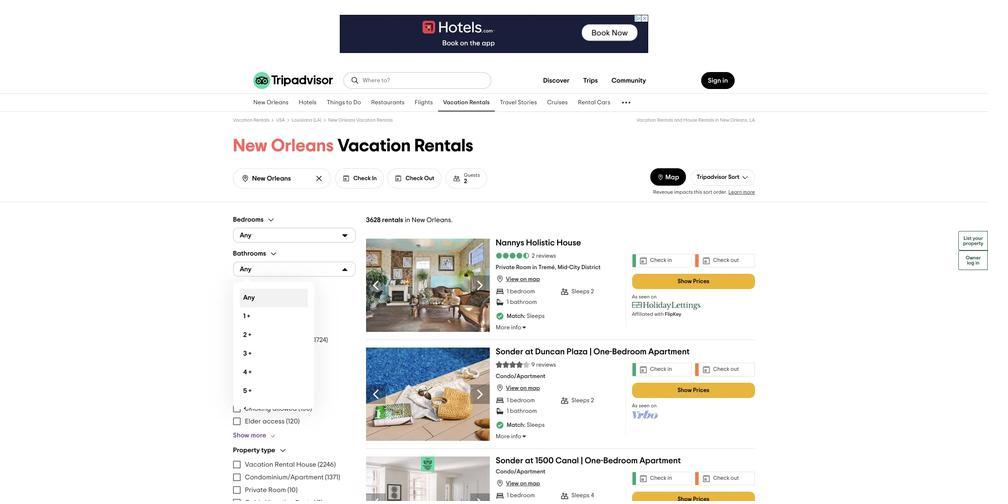 Task type: locate. For each thing, give the bounding box(es) containing it.
property
[[964, 241, 984, 246]]

as up affiliated
[[632, 294, 638, 299]]

private inside group
[[245, 487, 267, 493]]

revenue
[[654, 189, 674, 194]]

any down bedrooms
[[240, 232, 252, 239]]

private down nannys
[[496, 265, 515, 271]]

at left 1500
[[525, 456, 534, 465]]

pet
[[245, 392, 255, 399]]

1 sonder from the top
[[496, 348, 524, 356]]

condo/apartment down 1500
[[496, 469, 546, 475]]

other
[[245, 336, 263, 343]]

match: sleeps for at
[[507, 422, 545, 428]]

1 vertical spatial as
[[632, 403, 638, 408]]

1 horizontal spatial room
[[516, 265, 532, 271]]

4 group from the top
[[233, 365, 356, 440]]

0 vertical spatial match:
[[507, 313, 526, 319]]

2 vertical spatial map
[[528, 481, 540, 487]]

rental left cars
[[578, 100, 596, 106]]

sort
[[704, 189, 713, 194]]

more
[[744, 189, 756, 194], [251, 432, 266, 439]]

1 menu from the top
[[233, 295, 356, 346]]

2 vertical spatial 1 bedroom
[[507, 493, 535, 499]]

prices
[[694, 278, 710, 284], [694, 387, 710, 393]]

0 vertical spatial prices
[[694, 278, 710, 284]]

(1724)
[[312, 336, 328, 343]]

1 vertical spatial private
[[245, 487, 267, 493]]

1 show prices button from the top
[[632, 274, 756, 289]]

orleans up 'usa' link
[[267, 100, 289, 106]]

2 1 bathroom from the top
[[507, 408, 537, 414]]

new left orleans,
[[721, 118, 730, 123]]

1 1 bedroom from the top
[[507, 289, 535, 295]]

house for vacation rental house (2246)
[[296, 461, 316, 468]]

smoking allowed (130)
[[245, 405, 312, 412]]

2 1 bedroom from the top
[[507, 398, 535, 404]]

0 vertical spatial show prices button
[[632, 274, 756, 289]]

out for nannys holistic house
[[731, 258, 739, 263]]

as for sonder at duncan plaza | one-bedroom apartment
[[632, 403, 638, 408]]

0 vertical spatial condo/apartment
[[496, 374, 546, 380]]

1 as seen on from the top
[[632, 294, 657, 299]]

room down condominium/apartment
[[268, 487, 286, 493]]

0 vertical spatial private
[[496, 265, 515, 271]]

+ for 2 +
[[248, 332, 252, 338]]

2 vertical spatial house
[[296, 461, 316, 468]]

show prices button for nannys holistic house
[[632, 274, 756, 289]]

more down elder
[[251, 432, 266, 439]]

1 vertical spatial view on map
[[506, 385, 540, 391]]

1 sleeps 2 from the top
[[572, 289, 594, 295]]

0 horizontal spatial 4
[[243, 369, 247, 376]]

1 vertical spatial bathroom
[[510, 408, 537, 414]]

0 horizontal spatial |
[[581, 456, 583, 465]]

at for 1500
[[525, 456, 534, 465]]

show all button
[[233, 350, 258, 358]]

1 vertical spatial 1 bedroom
[[507, 398, 535, 404]]

group containing property type
[[233, 446, 356, 501]]

5 group from the top
[[233, 446, 356, 501]]

(10)
[[288, 487, 298, 493]]

1 view from the top
[[506, 277, 519, 282]]

suitability
[[233, 366, 264, 372]]

1 prices from the top
[[694, 278, 710, 284]]

check
[[354, 175, 371, 181], [406, 175, 423, 181], [651, 258, 667, 263], [714, 258, 730, 263], [651, 367, 667, 372], [714, 367, 730, 372], [651, 476, 667, 481], [714, 476, 730, 481]]

one- right plaza
[[594, 348, 613, 356]]

1 bedroom from the top
[[510, 289, 535, 295]]

0 horizontal spatial house
[[296, 461, 316, 468]]

house inside group
[[296, 461, 316, 468]]

new right (la) on the left
[[328, 118, 338, 123]]

0 vertical spatial bedroom
[[510, 289, 535, 295]]

out
[[731, 258, 739, 263], [731, 367, 739, 372], [731, 476, 739, 481]]

as seen on up vrbo.com logo
[[632, 403, 657, 408]]

3 check in from the top
[[651, 476, 672, 481]]

| right plaza
[[590, 348, 592, 356]]

vacation
[[443, 100, 468, 106], [233, 118, 253, 123], [357, 118, 376, 123], [637, 118, 657, 123], [338, 137, 411, 155], [245, 461, 273, 468]]

0 vertical spatial apartment
[[649, 348, 690, 356]]

2 more info from the top
[[496, 434, 522, 440]]

2 view on map button from the top
[[496, 384, 540, 392]]

2 view on map from the top
[[506, 385, 540, 391]]

0 vertical spatial view on map button
[[496, 275, 540, 283]]

mid-
[[558, 265, 570, 271]]

one- for canal
[[585, 456, 604, 465]]

map for at
[[528, 385, 540, 391]]

as seen on for sonder at duncan plaza | one-bedroom apartment
[[632, 403, 657, 408]]

1 bathroom for sonder
[[507, 408, 537, 414]]

sonder left 1500
[[496, 456, 524, 465]]

0 vertical spatial vacation rentals
[[443, 100, 490, 106]]

2 view from the top
[[506, 385, 519, 391]]

show inside show all button
[[233, 350, 249, 357]]

3 1 bedroom from the top
[[507, 493, 535, 499]]

0 vertical spatial at
[[525, 348, 534, 356]]

0 vertical spatial 1 bedroom
[[507, 289, 535, 295]]

vacation left and
[[637, 118, 657, 123]]

0 vertical spatial as
[[632, 294, 638, 299]]

0 vertical spatial orleans
[[267, 100, 289, 106]]

all
[[251, 350, 258, 357]]

seen for nannys holistic house
[[639, 294, 650, 299]]

discover
[[544, 77, 570, 84]]

reviews for house
[[537, 253, 557, 259]]

0 vertical spatial as seen on
[[632, 294, 657, 299]]

1 +
[[243, 313, 250, 320]]

check in for sonder at duncan plaza | one-bedroom apartment
[[651, 367, 672, 372]]

sleeps 4
[[572, 493, 594, 499]]

smoking
[[245, 405, 271, 412]]

0 vertical spatial seen
[[639, 294, 650, 299]]

0 vertical spatial one-
[[594, 348, 613, 356]]

view on map button down 1500
[[496, 479, 540, 487]]

1 at from the top
[[525, 348, 534, 356]]

2 reviews
[[532, 253, 557, 259]]

flights link
[[410, 94, 438, 112]]

2 show prices from the top
[[678, 387, 710, 393]]

2 prices from the top
[[694, 387, 710, 393]]

2 vertical spatial orleans
[[271, 137, 334, 155]]

2 as seen on from the top
[[632, 403, 657, 408]]

0 vertical spatial more
[[744, 189, 756, 194]]

1 vertical spatial vacation rentals
[[233, 118, 270, 123]]

1 horizontal spatial house
[[557, 239, 581, 247]]

9 reviews
[[532, 362, 557, 368]]

1 vertical spatial orleans
[[339, 118, 356, 123]]

friendly
[[257, 392, 280, 399]]

2 map from the top
[[528, 385, 540, 391]]

private for private room in tremé, mid-city district
[[496, 265, 515, 271]]

menu
[[233, 295, 356, 346], [233, 377, 356, 428], [233, 458, 356, 501]]

show prices
[[678, 278, 710, 284], [678, 387, 710, 393]]

0 vertical spatial house
[[684, 118, 698, 123]]

1 horizontal spatial |
[[590, 348, 592, 356]]

hotels
[[299, 100, 317, 106]]

1 vertical spatial sonder
[[496, 456, 524, 465]]

show inside show more dropdown button
[[233, 432, 249, 439]]

None search field
[[344, 73, 491, 88]]

view on map down tremé,
[[506, 277, 540, 282]]

1 vertical spatial check out
[[714, 367, 739, 372]]

1 horizontal spatial private
[[496, 265, 515, 271]]

2 more from the top
[[496, 434, 510, 440]]

2 reviews from the top
[[537, 362, 557, 368]]

+ right 6
[[249, 406, 252, 413]]

0 vertical spatial 1 bathroom
[[507, 299, 537, 305]]

reviews up tremé,
[[537, 253, 557, 259]]

bedroom
[[510, 289, 535, 295], [510, 398, 535, 404], [510, 493, 535, 499]]

more info
[[496, 325, 522, 331], [496, 434, 522, 440]]

1 vertical spatial bedroom
[[604, 456, 638, 465]]

1 vertical spatial seen
[[639, 403, 650, 408]]

vacation rentals
[[443, 100, 490, 106], [233, 118, 270, 123]]

0 vertical spatial show prices
[[678, 278, 710, 284]]

at up 9
[[525, 348, 534, 356]]

cars
[[598, 100, 611, 106]]

1 vertical spatial vacation rentals link
[[233, 118, 270, 123]]

1 vertical spatial reviews
[[537, 362, 557, 368]]

apartment for sonder at 1500 canal | one-bedroom apartment
[[640, 456, 681, 465]]

1 group from the top
[[233, 216, 356, 243]]

as up vrbo.com logo
[[632, 403, 638, 408]]

0 vertical spatial map
[[528, 277, 540, 282]]

0 horizontal spatial private
[[245, 487, 267, 493]]

tripadvisor image
[[254, 72, 333, 89]]

tripadvisor sort button
[[692, 169, 756, 186]]

1 vertical spatial 4
[[591, 493, 594, 499]]

check in
[[651, 258, 672, 263], [651, 367, 672, 372], [651, 476, 672, 481]]

view on map button down 9
[[496, 384, 540, 392]]

0 horizontal spatial room
[[268, 487, 286, 493]]

view on map button down tremé,
[[496, 275, 540, 283]]

+ up 5 +
[[249, 369, 252, 376]]

3 out from the top
[[731, 476, 739, 481]]

private for private room (10)
[[245, 487, 267, 493]]

district
[[582, 265, 601, 271]]

your
[[973, 236, 984, 241]]

check in
[[354, 175, 377, 181]]

0 vertical spatial new orleans vacation rentals
[[328, 118, 393, 123]]

+ right 3
[[249, 350, 252, 357]]

9
[[532, 362, 535, 368]]

1 as from the top
[[632, 294, 638, 299]]

one- right "canal"
[[585, 456, 604, 465]]

0 vertical spatial out
[[731, 258, 739, 263]]

1 vertical spatial house
[[557, 239, 581, 247]]

4 down sonder at 1500 canal | one-bedroom apartment link
[[591, 493, 594, 499]]

rental inside group
[[275, 461, 295, 468]]

vacation rentals link left travel
[[438, 94, 495, 112]]

1 match: sleeps from the top
[[507, 313, 545, 319]]

internet or wifi (3532)
[[245, 298, 310, 305]]

+ up 3 +
[[248, 332, 252, 338]]

room left tremé,
[[516, 265, 532, 271]]

any inside popup button
[[240, 232, 252, 239]]

prices for sonder at duncan plaza | one-bedroom apartment
[[694, 387, 710, 393]]

menu containing internet or wifi (3532)
[[233, 295, 356, 346]]

3 menu from the top
[[233, 458, 356, 501]]

1 horizontal spatial vacation rentals
[[443, 100, 490, 106]]

match:
[[507, 313, 526, 319], [507, 422, 526, 428]]

rentals
[[470, 100, 490, 106], [254, 118, 270, 123], [377, 118, 393, 123], [658, 118, 674, 123], [699, 118, 715, 123], [415, 137, 474, 155]]

vacation rentals link down "new orleans" link
[[233, 118, 270, 123]]

private down condominium/apartment
[[245, 487, 267, 493]]

1 vertical spatial 1 bathroom
[[507, 408, 537, 414]]

1 check in from the top
[[651, 258, 672, 263]]

1 view on map from the top
[[506, 277, 540, 282]]

0 horizontal spatial rental
[[275, 461, 295, 468]]

2 show prices button from the top
[[632, 383, 756, 398]]

1 vertical spatial room
[[268, 487, 286, 493]]

outdoor
[[265, 336, 290, 343]]

owner log in button
[[959, 251, 989, 270]]

0 horizontal spatial vacation rentals link
[[233, 118, 270, 123]]

0 vertical spatial rental
[[578, 100, 596, 106]]

menu for amenities
[[233, 295, 356, 346]]

one-
[[594, 348, 613, 356], [585, 456, 604, 465]]

stories
[[518, 100, 537, 106]]

1 vertical spatial any
[[240, 266, 252, 273]]

1 show prices from the top
[[678, 278, 710, 284]]

0 vertical spatial reviews
[[537, 253, 557, 259]]

2 as from the top
[[632, 403, 638, 408]]

0 vertical spatial bathroom
[[510, 299, 537, 305]]

one- for plaza
[[594, 348, 613, 356]]

2 info from the top
[[512, 434, 522, 440]]

1
[[507, 289, 509, 295], [507, 299, 509, 305], [243, 313, 246, 320], [507, 398, 509, 404], [507, 408, 509, 414], [507, 493, 509, 499]]

check out
[[714, 258, 739, 263], [714, 367, 739, 372], [714, 476, 739, 481]]

conditioning
[[255, 311, 295, 318]]

2 vertical spatial view on map
[[506, 481, 540, 487]]

sleeps 2 for duncan
[[572, 398, 594, 404]]

at
[[525, 348, 534, 356], [525, 456, 534, 465]]

1 vertical spatial sleeps 2
[[572, 398, 594, 404]]

(2246)
[[318, 461, 336, 468]]

house right and
[[684, 118, 698, 123]]

affiliated
[[632, 311, 654, 317]]

1 reviews from the top
[[537, 253, 557, 259]]

0 vertical spatial bedroom
[[613, 348, 647, 356]]

group containing amenities
[[233, 283, 356, 358]]

orleans down to
[[339, 118, 356, 123]]

1 more info from the top
[[496, 325, 522, 331]]

1 1 bathroom from the top
[[507, 299, 537, 305]]

tripadvisor sort
[[697, 174, 740, 180]]

1 horizontal spatial more
[[744, 189, 756, 194]]

air
[[245, 311, 254, 318]]

new orleans vacation rentals down do
[[328, 118, 393, 123]]

more for nannys holistic house
[[496, 325, 510, 331]]

1 horizontal spatial vacation rentals link
[[438, 94, 495, 112]]

new down "tripadvisor" image
[[254, 100, 266, 106]]

out for sonder at 1500 canal | one-bedroom apartment
[[731, 476, 739, 481]]

check out for sonder at duncan plaza | one-bedroom apartment
[[714, 367, 739, 372]]

1 bathroom from the top
[[510, 299, 537, 305]]

impacts
[[675, 189, 693, 194]]

2 vertical spatial menu
[[233, 458, 356, 501]]

any down bathrooms at the left of page
[[240, 266, 252, 273]]

any inside dropdown button
[[240, 266, 252, 273]]

2 group from the top
[[233, 250, 356, 419]]

view on map down 1500
[[506, 481, 540, 487]]

house up condominium/apartment (1371)
[[296, 461, 316, 468]]

group
[[233, 216, 356, 243], [233, 250, 356, 419], [233, 283, 356, 358], [233, 365, 356, 440], [233, 446, 356, 501]]

match: for nannys
[[507, 313, 526, 319]]

+ for 6 +
[[249, 406, 252, 413]]

reviews right 9
[[537, 362, 557, 368]]

vacation rentals left travel
[[443, 100, 490, 106]]

map down 9
[[528, 385, 540, 391]]

2 menu from the top
[[233, 377, 356, 428]]

0 vertical spatial sleeps 2
[[572, 289, 594, 295]]

travel stories
[[500, 100, 537, 106]]

seen for sonder at duncan plaza | one-bedroom apartment
[[639, 403, 650, 408]]

reviews
[[537, 253, 557, 259], [537, 362, 557, 368]]

menu containing vacation rental house (2246)
[[233, 458, 356, 501]]

bedroom for sonder
[[510, 398, 535, 404]]

1 vertical spatial view on map button
[[496, 384, 540, 392]]

rentals right and
[[699, 118, 715, 123]]

any down amenities
[[243, 294, 255, 301]]

2 seen from the top
[[639, 403, 650, 408]]

info
[[512, 325, 522, 331], [512, 434, 522, 440]]

1 vertical spatial as seen on
[[632, 403, 657, 408]]

2 bathroom from the top
[[510, 408, 537, 414]]

map down 1500
[[528, 481, 540, 487]]

1 vertical spatial condo/apartment
[[496, 469, 546, 475]]

any button
[[233, 228, 356, 243]]

0 vertical spatial sonder
[[496, 348, 524, 356]]

louisiana (la)
[[292, 118, 322, 123]]

as seen on up affiliated
[[632, 294, 657, 299]]

vacation rentals link
[[438, 94, 495, 112], [233, 118, 270, 123]]

room for in
[[516, 265, 532, 271]]

house
[[684, 118, 698, 123], [557, 239, 581, 247], [296, 461, 316, 468]]

view on map down 9
[[506, 385, 540, 391]]

nannys holistic house, vacation rental in new orleans image
[[366, 239, 490, 332]]

1 out from the top
[[731, 258, 739, 263]]

1 vertical spatial rental
[[275, 461, 295, 468]]

1 vertical spatial |
[[581, 456, 583, 465]]

orleans,
[[731, 118, 749, 123]]

1 vertical spatial check in
[[651, 367, 672, 372]]

sign
[[708, 77, 722, 84]]

2 match: from the top
[[507, 422, 526, 428]]

condo/apartment down 9
[[496, 374, 546, 380]]

check out button
[[388, 168, 442, 189]]

show more
[[233, 432, 266, 439]]

1 vertical spatial bedroom
[[510, 398, 535, 404]]

room inside menu
[[268, 487, 286, 493]]

sonder left "duncan"
[[496, 348, 524, 356]]

list box
[[233, 282, 315, 419]]

sonder
[[496, 348, 524, 356], [496, 456, 524, 465]]

view
[[506, 277, 519, 282], [506, 385, 519, 391], [506, 481, 519, 487]]

1 view on map button from the top
[[496, 275, 540, 283]]

1 horizontal spatial 4
[[591, 493, 594, 499]]

map down tremé,
[[528, 277, 540, 282]]

1 check out from the top
[[714, 258, 739, 263]]

menu containing pet friendly (841)
[[233, 377, 356, 428]]

map
[[666, 174, 680, 180]]

this
[[694, 189, 703, 194]]

2 bedroom from the top
[[510, 398, 535, 404]]

1 match: from the top
[[507, 313, 526, 319]]

bedroom
[[613, 348, 647, 356], [604, 456, 638, 465]]

learn
[[729, 189, 743, 194]]

more info for nannys holistic house
[[496, 325, 522, 331]]

2 vertical spatial any
[[243, 294, 255, 301]]

more right learn
[[744, 189, 756, 194]]

view on map for nannys
[[506, 277, 540, 282]]

new left the orleans.
[[412, 216, 425, 223]]

0 vertical spatial 4
[[243, 369, 247, 376]]

4 down the 'show all'
[[243, 369, 247, 376]]

2 vertical spatial view on map button
[[496, 479, 540, 487]]

+ down internet
[[247, 313, 250, 320]]

search image
[[351, 76, 360, 85]]

revenue impacts this sort order. learn more
[[654, 189, 756, 194]]

1 vertical spatial menu
[[233, 377, 356, 428]]

1 vertical spatial show prices
[[678, 387, 710, 393]]

0 vertical spatial any
[[240, 232, 252, 239]]

0 vertical spatial match: sleeps
[[507, 313, 545, 319]]

0 vertical spatial check out
[[714, 258, 739, 263]]

sleeps
[[572, 289, 590, 295], [527, 313, 545, 319], [572, 398, 590, 404], [527, 422, 545, 428], [572, 493, 590, 499]]

Search search field
[[252, 174, 309, 183]]

| right "canal"
[[581, 456, 583, 465]]

5 +
[[243, 388, 252, 394]]

travel stories link
[[495, 94, 543, 112]]

2 out from the top
[[731, 367, 739, 372]]

seen up vrbo.com logo
[[639, 403, 650, 408]]

seen up affiliated
[[639, 294, 650, 299]]

2 vertical spatial check out
[[714, 476, 739, 481]]

6 +
[[243, 406, 252, 413]]

0 vertical spatial view
[[506, 277, 519, 282]]

1 vertical spatial apartment
[[640, 456, 681, 465]]

rentals left travel
[[470, 100, 490, 106]]

match: for sonder
[[507, 422, 526, 428]]

1 vertical spatial match: sleeps
[[507, 422, 545, 428]]

2 check out from the top
[[714, 367, 739, 372]]

2 vertical spatial view
[[506, 481, 519, 487]]

city
[[570, 265, 581, 271]]

+ right 5 at the left bottom of page
[[249, 388, 252, 394]]

0 horizontal spatial more
[[251, 432, 266, 439]]

2 vertical spatial check in
[[651, 476, 672, 481]]

2 check in from the top
[[651, 367, 672, 372]]

pet friendly (841)
[[245, 392, 294, 399]]

2 at from the top
[[525, 456, 534, 465]]

1 vertical spatial info
[[512, 434, 522, 440]]

type
[[261, 447, 275, 454]]

orleans
[[267, 100, 289, 106], [339, 118, 356, 123], [271, 137, 334, 155]]

1 more from the top
[[496, 325, 510, 331]]

1 info from the top
[[512, 325, 522, 331]]

with
[[655, 311, 664, 317]]

check out for nannys holistic house
[[714, 258, 739, 263]]

3 check out from the top
[[714, 476, 739, 481]]

in
[[723, 77, 728, 84], [716, 118, 720, 123], [405, 216, 410, 223], [668, 258, 672, 263], [976, 260, 980, 265], [533, 265, 537, 271], [668, 367, 672, 372], [668, 476, 672, 481]]

sonder at duncan plaza | one-bedroom apartment, vacation rental in new orleans image
[[366, 348, 490, 441]]

1 vertical spatial more info
[[496, 434, 522, 440]]

1 vertical spatial show prices button
[[632, 383, 756, 398]]

show prices for nannys holistic house
[[678, 278, 710, 284]]

vacation rentals down "new orleans" link
[[233, 118, 270, 123]]

2 sonder from the top
[[496, 456, 524, 465]]

house up mid-
[[557, 239, 581, 247]]

2 sleeps 2 from the top
[[572, 398, 594, 404]]

usa link
[[276, 118, 285, 123]]

clear image
[[315, 174, 324, 183]]

orleans down louisiana
[[271, 137, 334, 155]]

1 seen from the top
[[639, 294, 650, 299]]

3 group from the top
[[233, 283, 356, 358]]

2 condo/apartment from the top
[[496, 469, 546, 475]]

0 vertical spatial view on map
[[506, 277, 540, 282]]

2 inside list box
[[243, 332, 247, 338]]

1 vertical spatial one-
[[585, 456, 604, 465]]

out for sonder at duncan plaza | one-bedroom apartment
[[731, 367, 739, 372]]

1 map from the top
[[528, 277, 540, 282]]

rental up condominium/apartment
[[275, 461, 295, 468]]

2 match: sleeps from the top
[[507, 422, 545, 428]]

bathroom for nannys
[[510, 299, 537, 305]]

new orleans vacation rentals down new orleans vacation rentals 'link'
[[233, 137, 474, 155]]

view on map button for sonder
[[496, 384, 540, 392]]

2 vertical spatial bedroom
[[510, 493, 535, 499]]



Task type: vqa. For each thing, say whether or not it's contained in the screenshot.
bottommost Rental
yes



Task type: describe. For each thing, give the bounding box(es) containing it.
vacation down new orleans vacation rentals 'link'
[[338, 137, 411, 155]]

rentals down restaurants link
[[377, 118, 393, 123]]

cruises link
[[543, 94, 573, 112]]

search image
[[241, 174, 250, 183]]

sonder for sonder at duncan plaza | one-bedroom apartment
[[496, 348, 524, 356]]

(130)
[[299, 405, 312, 412]]

nannys holistic house link
[[496, 239, 581, 250]]

list your property
[[964, 236, 984, 246]]

| for plaza
[[590, 348, 592, 356]]

group containing bathrooms
[[233, 250, 356, 419]]

orleans for "new orleans" link
[[267, 100, 289, 106]]

vacation down property type
[[245, 461, 273, 468]]

info for sonder
[[512, 434, 522, 440]]

+ for 3 +
[[249, 350, 252, 357]]

rentals left 'usa' link
[[254, 118, 270, 123]]

group containing suitability
[[233, 365, 356, 440]]

holidaylettings.com logo image
[[632, 301, 701, 310]]

view for nannys
[[506, 277, 519, 282]]

canal
[[556, 456, 579, 465]]

new up search icon
[[233, 137, 267, 155]]

show prices button for sonder at duncan plaza | one-bedroom apartment
[[632, 383, 756, 398]]

discover button
[[537, 72, 577, 89]]

guests 2
[[464, 172, 480, 184]]

orleans.
[[427, 216, 453, 223]]

la
[[750, 118, 756, 123]]

travel
[[500, 100, 517, 106]]

tremé,
[[539, 265, 557, 271]]

things
[[327, 100, 345, 106]]

1 horizontal spatial rental
[[578, 100, 596, 106]]

0 horizontal spatial vacation rentals
[[233, 118, 270, 123]]

reviews for duncan
[[537, 362, 557, 368]]

vacation down "new orleans" link
[[233, 118, 253, 123]]

bedroom for nannys
[[510, 289, 535, 295]]

allowed
[[273, 405, 297, 412]]

order.
[[714, 189, 728, 194]]

map button
[[651, 168, 687, 186]]

sleeps 2 for house
[[572, 289, 594, 295]]

on for view on map button corresponding to sonder
[[520, 385, 527, 391]]

plaza
[[567, 348, 588, 356]]

group containing bedrooms
[[233, 216, 356, 243]]

rentals up the out
[[415, 137, 474, 155]]

3 bedroom from the top
[[510, 493, 535, 499]]

any for any popup button
[[240, 232, 252, 239]]

do
[[354, 100, 361, 106]]

2 inside guests 2
[[464, 178, 467, 184]]

bathroom for sonder
[[510, 408, 537, 414]]

affiliated with flipkey
[[632, 311, 682, 317]]

(120)
[[286, 418, 300, 425]]

in inside owner log in
[[976, 260, 980, 265]]

(841)
[[281, 392, 294, 399]]

amenities
[[233, 284, 263, 291]]

nannys holistic house
[[496, 239, 581, 247]]

5
[[243, 388, 247, 394]]

guests
[[464, 172, 480, 177]]

Search search field
[[363, 77, 484, 84]]

view on map button for nannys
[[496, 275, 540, 283]]

| for canal
[[581, 456, 583, 465]]

new orleans
[[254, 100, 289, 106]]

more info for sonder at duncan plaza | one-bedroom apartment
[[496, 434, 522, 440]]

internet
[[245, 298, 269, 305]]

sonder for sonder at 1500 canal | one-bedroom apartment
[[496, 456, 524, 465]]

elder access (120)
[[245, 418, 300, 425]]

1 bedroom for sonder
[[507, 398, 535, 404]]

as seen on for nannys holistic house
[[632, 294, 657, 299]]

view for sonder
[[506, 385, 519, 391]]

owner
[[966, 255, 982, 260]]

trips
[[584, 77, 598, 84]]

at for duncan
[[525, 348, 534, 356]]

menu for suitability
[[233, 377, 356, 428]]

to
[[347, 100, 352, 106]]

cruises
[[548, 100, 568, 106]]

1 bedroom for nannys
[[507, 289, 535, 295]]

check out for sonder at 1500 canal | one-bedroom apartment
[[714, 476, 739, 481]]

more inside dropdown button
[[251, 432, 266, 439]]

learn more link
[[729, 189, 756, 194]]

view on map for sonder
[[506, 385, 540, 391]]

sonder at duncan plaza | one-bedroom apartment link
[[496, 348, 690, 359]]

4 inside list box
[[243, 369, 247, 376]]

+ for 1 +
[[247, 313, 250, 320]]

check in button
[[335, 168, 384, 189]]

sort
[[729, 174, 740, 180]]

list box containing any
[[233, 282, 315, 419]]

list your property button
[[959, 231, 989, 251]]

more for sonder at duncan plaza | one-bedroom apartment
[[496, 434, 510, 440]]

tripadvisor
[[697, 174, 728, 180]]

3628 rentals in new orleans.
[[366, 216, 453, 223]]

bedroom for canal
[[604, 456, 638, 465]]

match: sleeps for holistic
[[507, 313, 545, 319]]

sign in
[[708, 77, 728, 84]]

log
[[968, 260, 975, 265]]

sonder at 1500 canal | one-bedroom apartment, vacation rental in new orleans image
[[366, 456, 490, 501]]

3 view from the top
[[506, 481, 519, 487]]

rentals left and
[[658, 118, 674, 123]]

bedrooms
[[233, 216, 264, 223]]

as for nannys holistic house
[[632, 294, 638, 299]]

usa
[[276, 118, 285, 123]]

1 bathroom for nannys
[[507, 299, 537, 305]]

space
[[291, 336, 311, 343]]

house for nannys holistic house
[[557, 239, 581, 247]]

show more button
[[233, 431, 280, 440]]

1 inside list box
[[243, 313, 246, 320]]

vrbo.com logo image
[[632, 410, 659, 419]]

new orleans vacation rentals link
[[328, 118, 393, 123]]

any for any dropdown button
[[240, 266, 252, 273]]

private room (10)
[[245, 487, 298, 493]]

prices for nannys holistic house
[[694, 278, 710, 284]]

apartment for sonder at duncan plaza | one-bedroom apartment
[[649, 348, 690, 356]]

orleans for new orleans vacation rentals 'link'
[[339, 118, 356, 123]]

show prices for sonder at duncan plaza | one-bedroom apartment
[[678, 387, 710, 393]]

sign in link
[[702, 72, 735, 89]]

3628
[[366, 216, 381, 223]]

condominium/apartment (1371)
[[245, 474, 340, 481]]

on for 1st view on map button from the bottom of the page
[[520, 481, 527, 487]]

owner log in
[[966, 255, 982, 265]]

1 vertical spatial new orleans vacation rentals
[[233, 137, 474, 155]]

and
[[675, 118, 683, 123]]

+ for 4 +
[[249, 369, 252, 376]]

info for nannys
[[512, 325, 522, 331]]

map for holistic
[[528, 277, 540, 282]]

out
[[425, 175, 435, 181]]

0 vertical spatial vacation rentals link
[[438, 94, 495, 112]]

bedroom for plaza
[[613, 348, 647, 356]]

hotels link
[[294, 94, 322, 112]]

any button
[[233, 261, 356, 277]]

check out
[[406, 175, 435, 181]]

nannys
[[496, 239, 525, 247]]

(3444)
[[297, 311, 315, 318]]

3 map from the top
[[528, 481, 540, 487]]

sonder at 1500 canal | one-bedroom apartment
[[496, 456, 681, 465]]

check in for sonder at 1500 canal | one-bedroom apartment
[[651, 476, 672, 481]]

room for (10)
[[268, 487, 286, 493]]

on for view on map button related to nannys
[[520, 277, 527, 282]]

elder
[[245, 418, 261, 425]]

rental cars link
[[573, 94, 616, 112]]

check in for nannys holistic house
[[651, 258, 672, 263]]

3
[[243, 350, 247, 357]]

advertisement region
[[340, 15, 649, 53]]

3 view on map button from the top
[[496, 479, 540, 487]]

1 condo/apartment from the top
[[496, 374, 546, 380]]

+ for 5 +
[[249, 388, 252, 394]]

1500
[[536, 456, 554, 465]]

vacation down do
[[357, 118, 376, 123]]

air conditioning (3444)
[[245, 311, 315, 318]]

3 view on map from the top
[[506, 481, 540, 487]]

holistic
[[526, 239, 555, 247]]

new orleans link
[[248, 94, 294, 112]]

show all
[[233, 350, 258, 357]]

sonder at 1500 canal | one-bedroom apartment link
[[496, 456, 681, 468]]

vacation right flights link
[[443, 100, 468, 106]]

(3532)
[[292, 298, 310, 305]]

6
[[243, 406, 247, 413]]



